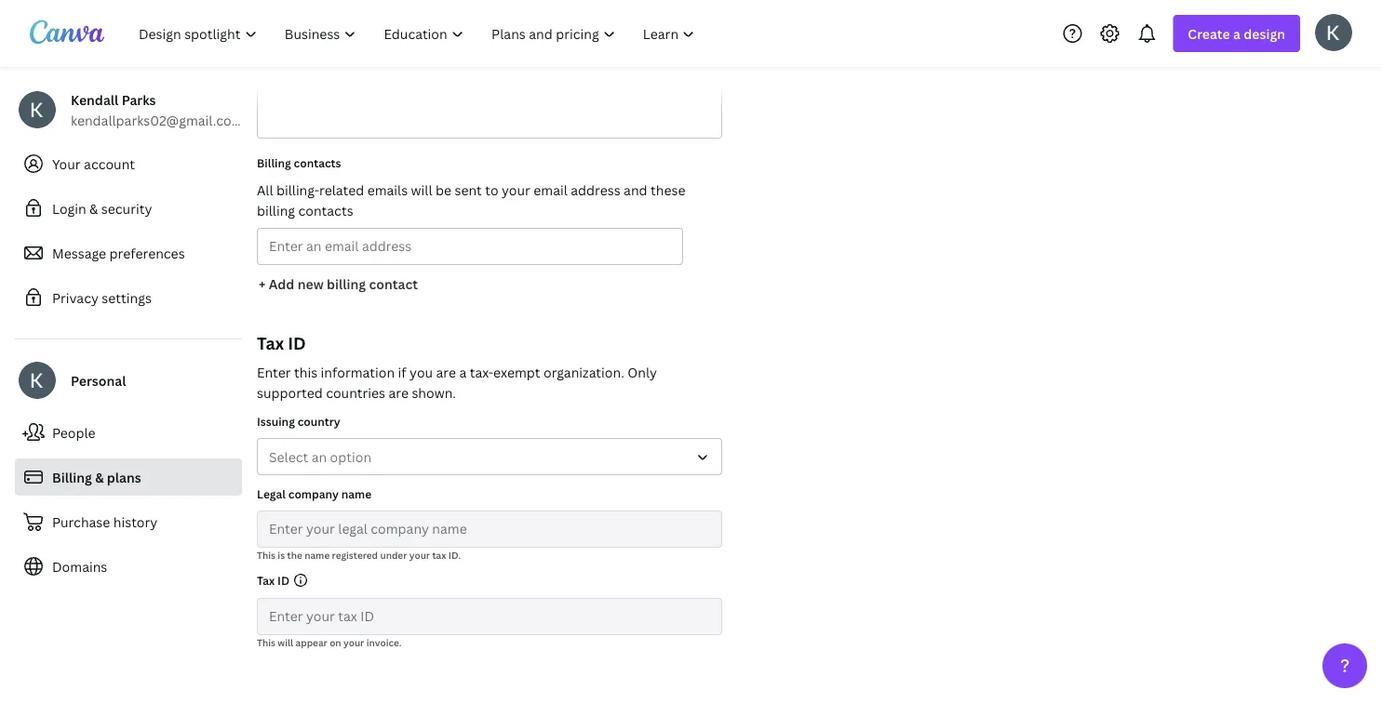 Task type: vqa. For each thing, say whether or not it's contained in the screenshot.
your to the middle
yes



Task type: locate. For each thing, give the bounding box(es) containing it.
& right login
[[89, 200, 98, 217]]

id up this at the left of the page
[[288, 332, 306, 355]]

people link
[[15, 414, 242, 452]]

is
[[278, 549, 285, 562]]

& left plans
[[95, 469, 104, 487]]

1 vertical spatial tax
[[257, 573, 275, 589]]

1 this from the top
[[257, 549, 276, 562]]

id down the is
[[278, 573, 290, 589]]

this left appear
[[257, 637, 276, 650]]

1 vertical spatial id
[[278, 573, 290, 589]]

1 horizontal spatial your
[[410, 549, 430, 562]]

id
[[288, 332, 306, 355], [278, 573, 290, 589]]

kendall
[[71, 91, 119, 108]]

1 horizontal spatial billing
[[327, 275, 366, 293]]

0 horizontal spatial your
[[344, 637, 364, 650]]

billing-
[[277, 181, 319, 199]]

your right to
[[502, 181, 531, 199]]

your right on
[[344, 637, 364, 650]]

your
[[502, 181, 531, 199], [410, 549, 430, 562], [344, 637, 364, 650]]

+ add new billing contact button
[[257, 265, 420, 303]]

create a design
[[1189, 25, 1286, 42]]

login & security
[[52, 200, 152, 217]]

this is the name registered under your tax id.
[[257, 549, 461, 562]]

name
[[341, 487, 372, 502], [305, 549, 330, 562]]

id.
[[449, 549, 461, 562]]

1 horizontal spatial will
[[411, 181, 433, 199]]

0 vertical spatial name
[[341, 487, 372, 502]]

&
[[89, 200, 98, 217], [95, 469, 104, 487]]

login
[[52, 200, 86, 217]]

id inside tax id enter this information if you are a tax-exempt organization. only supported countries are shown.
[[288, 332, 306, 355]]

settings
[[102, 289, 152, 307]]

0 vertical spatial this
[[257, 549, 276, 562]]

1 vertical spatial your
[[410, 549, 430, 562]]

1 vertical spatial name
[[305, 549, 330, 562]]

a left design
[[1234, 25, 1241, 42]]

1 vertical spatial this
[[257, 637, 276, 650]]

will inside all billing-related emails will be sent to your email address and these billing contacts
[[411, 181, 433, 199]]

registered
[[332, 549, 378, 562]]

1 vertical spatial contacts
[[298, 202, 353, 219]]

a inside dropdown button
[[1234, 25, 1241, 42]]

billing up all
[[257, 155, 291, 170]]

0 vertical spatial id
[[288, 332, 306, 355]]

0 vertical spatial tax
[[257, 332, 284, 355]]

+
[[259, 275, 266, 293]]

0 vertical spatial billing
[[257, 202, 295, 219]]

0 vertical spatial your
[[502, 181, 531, 199]]

purchase history link
[[15, 504, 242, 541]]

billing contacts
[[257, 155, 341, 170]]

your inside all billing-related emails will be sent to your email address and these billing contacts
[[502, 181, 531, 199]]

billing down 'people'
[[52, 469, 92, 487]]

0 vertical spatial &
[[89, 200, 98, 217]]

0 vertical spatial will
[[411, 181, 433, 199]]

a
[[1234, 25, 1241, 42], [459, 364, 467, 381]]

domains link
[[15, 548, 242, 586]]

tax up enter
[[257, 332, 284, 355]]

tax
[[257, 332, 284, 355], [257, 573, 275, 589]]

1 vertical spatial &
[[95, 469, 104, 487]]

1 vertical spatial billing
[[327, 275, 366, 293]]

1 horizontal spatial are
[[436, 364, 456, 381]]

tax for tax id enter this information if you are a tax-exempt organization. only supported countries are shown.
[[257, 332, 284, 355]]

legal company name
[[257, 487, 372, 502]]

kendall parks kendallparks02@gmail.com
[[71, 91, 243, 129]]

2 horizontal spatial your
[[502, 181, 531, 199]]

enter
[[257, 364, 291, 381]]

sent
[[455, 181, 482, 199]]

name right the
[[305, 549, 330, 562]]

0 horizontal spatial a
[[459, 364, 467, 381]]

preferences
[[109, 244, 185, 262]]

organization.
[[544, 364, 625, 381]]

name down option
[[341, 487, 372, 502]]

your left tax
[[410, 549, 430, 562]]

Enter an email address text field
[[269, 229, 672, 264]]

parks
[[122, 91, 156, 108]]

contacts
[[294, 155, 341, 170], [298, 202, 353, 219]]

issuing
[[257, 414, 295, 429]]

a left tax- at the bottom left of page
[[459, 364, 467, 381]]

0 vertical spatial a
[[1234, 25, 1241, 42]]

2 this from the top
[[257, 637, 276, 650]]

tax
[[432, 549, 446, 562]]

tax inside tax id enter this information if you are a tax-exempt organization. only supported countries are shown.
[[257, 332, 284, 355]]

will
[[411, 181, 433, 199], [278, 637, 293, 650]]

kendallparks02@gmail.com
[[71, 111, 243, 129]]

are up shown.
[[436, 364, 456, 381]]

1 vertical spatial will
[[278, 637, 293, 650]]

2 vertical spatial your
[[344, 637, 364, 650]]

create a design button
[[1174, 15, 1301, 52]]

1 tax from the top
[[257, 332, 284, 355]]

0 horizontal spatial are
[[389, 384, 409, 402]]

Select an option button
[[257, 439, 723, 476]]

account
[[84, 155, 135, 173]]

login & security link
[[15, 190, 242, 227]]

will left be
[[411, 181, 433, 199]]

all
[[257, 181, 273, 199]]

contacts down related
[[298, 202, 353, 219]]

1 vertical spatial billing
[[52, 469, 92, 487]]

billing
[[257, 155, 291, 170], [52, 469, 92, 487]]

0 horizontal spatial billing
[[52, 469, 92, 487]]

0 vertical spatial are
[[436, 364, 456, 381]]

2 tax from the top
[[257, 573, 275, 589]]

security
[[101, 200, 152, 217]]

are
[[436, 364, 456, 381], [389, 384, 409, 402]]

create
[[1189, 25, 1231, 42]]

tax down legal at the left bottom of the page
[[257, 573, 275, 589]]

billing for billing & plans
[[52, 469, 92, 487]]

this
[[257, 549, 276, 562], [257, 637, 276, 650]]

this left the is
[[257, 549, 276, 562]]

billing down all
[[257, 202, 295, 219]]

1 vertical spatial a
[[459, 364, 467, 381]]

will left appear
[[278, 637, 293, 650]]

are down if
[[389, 384, 409, 402]]

people
[[52, 424, 95, 442]]

1 horizontal spatial a
[[1234, 25, 1241, 42]]

contacts up billing-
[[294, 155, 341, 170]]

1 horizontal spatial billing
[[257, 155, 291, 170]]

0 vertical spatial billing
[[257, 155, 291, 170]]

0 horizontal spatial billing
[[257, 202, 295, 219]]

billing right new
[[327, 275, 366, 293]]

billing
[[257, 202, 295, 219], [327, 275, 366, 293]]



Task type: describe. For each thing, give the bounding box(es) containing it.
Enter your company address text field
[[258, 18, 722, 138]]

supported
[[257, 384, 323, 402]]

personal
[[71, 372, 126, 390]]

your account
[[52, 155, 135, 173]]

privacy settings link
[[15, 279, 242, 317]]

exempt
[[494, 364, 541, 381]]

your
[[52, 155, 81, 173]]

on
[[330, 637, 341, 650]]

0 horizontal spatial name
[[305, 549, 330, 562]]

top level navigation element
[[127, 15, 711, 52]]

id for tax id enter this information if you are a tax-exempt organization. only supported countries are shown.
[[288, 332, 306, 355]]

and
[[624, 181, 648, 199]]

appear
[[296, 637, 328, 650]]

1 horizontal spatial name
[[341, 487, 372, 502]]

privacy
[[52, 289, 99, 307]]

a inside tax id enter this information if you are a tax-exempt organization. only supported countries are shown.
[[459, 364, 467, 381]]

tax-
[[470, 364, 494, 381]]

Enter your legal company name text field
[[269, 512, 711, 548]]

all billing-related emails will be sent to your email address and these billing contacts
[[257, 181, 686, 219]]

country
[[298, 414, 341, 429]]

kendall parks image
[[1316, 14, 1353, 51]]

billing inside all billing-related emails will be sent to your email address and these billing contacts
[[257, 202, 295, 219]]

billing for billing contacts
[[257, 155, 291, 170]]

contact
[[369, 275, 418, 293]]

message preferences
[[52, 244, 185, 262]]

an
[[312, 448, 327, 466]]

design
[[1244, 25, 1286, 42]]

select
[[269, 448, 308, 466]]

this
[[294, 364, 318, 381]]

contacts inside all billing-related emails will be sent to your email address and these billing contacts
[[298, 202, 353, 219]]

tax id enter this information if you are a tax-exempt organization. only supported countries are shown.
[[257, 332, 657, 402]]

related
[[319, 181, 364, 199]]

invoice.
[[367, 637, 402, 650]]

message
[[52, 244, 106, 262]]

billing & plans
[[52, 469, 141, 487]]

history
[[113, 514, 158, 531]]

this for this is the name registered under your tax id.
[[257, 549, 276, 562]]

if
[[398, 364, 407, 381]]

domains
[[52, 558, 107, 576]]

address
[[571, 181, 621, 199]]

shown.
[[412, 384, 456, 402]]

this will appear on your invoice.
[[257, 637, 402, 650]]

billing & plans link
[[15, 459, 242, 496]]

1 vertical spatial are
[[389, 384, 409, 402]]

be
[[436, 181, 452, 199]]

your account link
[[15, 145, 242, 183]]

these
[[651, 181, 686, 199]]

add
[[269, 275, 295, 293]]

countries
[[326, 384, 386, 402]]

id for tax id
[[278, 573, 290, 589]]

to
[[485, 181, 499, 199]]

& for login
[[89, 200, 98, 217]]

select an option
[[269, 448, 372, 466]]

new
[[298, 275, 324, 293]]

issuing country
[[257, 414, 341, 429]]

company
[[288, 487, 339, 502]]

message preferences link
[[15, 235, 242, 272]]

purchase history
[[52, 514, 158, 531]]

only
[[628, 364, 657, 381]]

under
[[380, 549, 407, 562]]

option
[[330, 448, 372, 466]]

Enter your tax ID text field
[[269, 600, 711, 635]]

0 vertical spatial contacts
[[294, 155, 341, 170]]

tax for tax id
[[257, 573, 275, 589]]

privacy settings
[[52, 289, 152, 307]]

legal
[[257, 487, 286, 502]]

plans
[[107, 469, 141, 487]]

this for this will appear on your invoice.
[[257, 637, 276, 650]]

you
[[410, 364, 433, 381]]

& for billing
[[95, 469, 104, 487]]

information
[[321, 364, 395, 381]]

billing inside 'button'
[[327, 275, 366, 293]]

purchase
[[52, 514, 110, 531]]

+ add new billing contact
[[259, 275, 418, 293]]

email
[[534, 181, 568, 199]]

emails
[[368, 181, 408, 199]]

tax id
[[257, 573, 290, 589]]

0 horizontal spatial will
[[278, 637, 293, 650]]

the
[[287, 549, 302, 562]]



